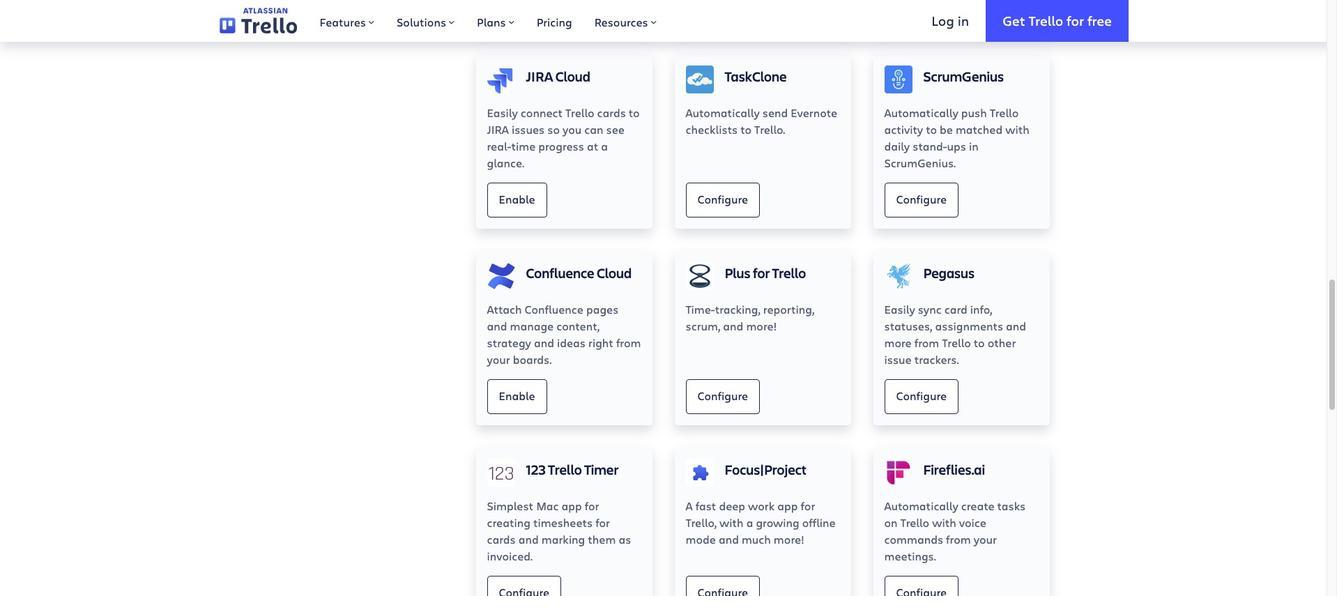 Task type: locate. For each thing, give the bounding box(es) containing it.
solutions
[[397, 15, 446, 29]]

confluence up manage
[[525, 302, 584, 317]]

easily up statuses,
[[885, 302, 916, 317]]

with for focus|project
[[720, 515, 744, 530]]

log in
[[932, 12, 970, 29]]

1 horizontal spatial app
[[778, 499, 798, 513]]

ideas
[[557, 335, 586, 350]]

1 vertical spatial jira
[[487, 122, 509, 137]]

plus
[[725, 264, 751, 282]]

time
[[512, 139, 536, 153]]

automatically up activity
[[885, 105, 959, 120]]

2 horizontal spatial from
[[947, 532, 971, 547]]

1 horizontal spatial a
[[747, 515, 754, 530]]

trello up you at the left of page
[[566, 105, 595, 120]]

easily
[[487, 105, 518, 120], [885, 302, 916, 317]]

more! down tracking,
[[747, 319, 777, 333]]

jira up the real-
[[487, 122, 509, 137]]

1 vertical spatial in
[[969, 139, 979, 153]]

0 vertical spatial enable
[[499, 192, 535, 207]]

1 vertical spatial more!
[[774, 532, 805, 547]]

1 enable link from the top
[[487, 183, 547, 218]]

cloud for confluence cloud
[[597, 264, 632, 282]]

and up boards.
[[534, 335, 554, 350]]

enable for confluence cloud
[[499, 389, 535, 403]]

easily up issues
[[487, 105, 518, 120]]

cards inside easily connect trello cards to jira issues so you can see real-time progress at a glance.
[[597, 105, 626, 120]]

0 vertical spatial cloud
[[556, 67, 591, 86]]

to
[[629, 105, 640, 120], [741, 122, 752, 137], [926, 122, 937, 137], [974, 335, 985, 350]]

enable down boards.
[[499, 389, 535, 403]]

for
[[1067, 12, 1085, 29], [753, 264, 770, 282], [585, 499, 599, 513], [801, 499, 816, 513], [596, 515, 610, 530]]

0 vertical spatial a
[[601, 139, 608, 153]]

1 vertical spatial enable link
[[487, 379, 547, 414]]

attach confluence pages and manage content, strategy and ideas right from your boards.
[[487, 302, 641, 367]]

0 vertical spatial enable link
[[487, 183, 547, 218]]

1 vertical spatial cloud
[[597, 264, 632, 282]]

0 horizontal spatial jira
[[487, 122, 509, 137]]

trello up commands
[[901, 515, 930, 530]]

trello right "123"
[[548, 460, 582, 479]]

pages
[[587, 302, 619, 317]]

cards
[[597, 105, 626, 120], [487, 532, 516, 547]]

trello inside automatically create tasks on trello with voice commands from your meetings.
[[901, 515, 930, 530]]

automatically inside automatically create tasks on trello with voice commands from your meetings.
[[885, 499, 959, 513]]

2 enable link from the top
[[487, 379, 547, 414]]

configure for pegasus
[[897, 389, 947, 403]]

your down strategy on the left
[[487, 352, 510, 367]]

can
[[585, 122, 604, 137]]

easily inside easily sync card info, statuses, assignments and more from trello to other issue trackers.
[[885, 302, 916, 317]]

0 horizontal spatial from
[[616, 335, 641, 350]]

content,
[[557, 319, 600, 333]]

from inside easily sync card info, statuses, assignments and more from trello to other issue trackers.
[[915, 335, 940, 350]]

a right at
[[601, 139, 608, 153]]

automatically create tasks on trello with voice commands from your meetings.
[[885, 499, 1026, 563]]

plans
[[477, 15, 506, 29]]

jira up connect
[[526, 67, 553, 86]]

enable link down 'glance.'
[[487, 183, 547, 218]]

automatically send evernote checklists to trello.
[[686, 105, 838, 137]]

daily
[[885, 139, 910, 153]]

from
[[616, 335, 641, 350], [915, 335, 940, 350], [947, 532, 971, 547]]

plans button
[[466, 0, 526, 42]]

configure
[[698, 192, 748, 207], [897, 192, 947, 207], [698, 389, 748, 403], [897, 389, 947, 403]]

meetings.
[[885, 549, 937, 563]]

attach
[[487, 302, 522, 317]]

1 horizontal spatial cards
[[597, 105, 626, 120]]

and inside easily sync card info, statuses, assignments and more from trello to other issue trackers.
[[1006, 319, 1027, 333]]

1 vertical spatial confluence
[[525, 302, 584, 317]]

manage
[[510, 319, 554, 333]]

cloud up connect
[[556, 67, 591, 86]]

app up growing
[[778, 499, 798, 513]]

info,
[[971, 302, 993, 317]]

in right ups
[[969, 139, 979, 153]]

from inside automatically create tasks on trello with voice commands from your meetings.
[[947, 532, 971, 547]]

trello down assignments
[[942, 335, 971, 350]]

confluence inside the attach confluence pages and manage content, strategy and ideas right from your boards.
[[525, 302, 584, 317]]

1 horizontal spatial from
[[915, 335, 940, 350]]

cards down creating
[[487, 532, 516, 547]]

jira
[[526, 67, 553, 86], [487, 122, 509, 137]]

automatically inside automatically push trello activity to be matched with daily stand-ups in scrumgenius.
[[885, 105, 959, 120]]

automatically up checklists
[[686, 105, 760, 120]]

more!
[[747, 319, 777, 333], [774, 532, 805, 547]]

with inside automatically create tasks on trello with voice commands from your meetings.
[[933, 515, 957, 530]]

from inside the attach confluence pages and manage content, strategy and ideas right from your boards.
[[616, 335, 641, 350]]

automatically inside automatically send evernote checklists to trello.
[[686, 105, 760, 120]]

your
[[487, 352, 510, 367], [974, 532, 997, 547]]

configure link
[[686, 183, 760, 218], [885, 183, 959, 218], [686, 379, 760, 414], [885, 379, 959, 414]]

your inside the attach confluence pages and manage content, strategy and ideas right from your boards.
[[487, 352, 510, 367]]

trello right get at the right of page
[[1029, 12, 1064, 29]]

automatically up commands
[[885, 499, 959, 513]]

for up timesheets
[[585, 499, 599, 513]]

for up the them
[[596, 515, 610, 530]]

0 horizontal spatial your
[[487, 352, 510, 367]]

0 vertical spatial jira
[[526, 67, 553, 86]]

with inside a fast deep work app for trello, with a growing offline mode and much more!
[[720, 515, 744, 530]]

0 vertical spatial more!
[[747, 319, 777, 333]]

and down tracking,
[[724, 319, 744, 333]]

0 vertical spatial your
[[487, 352, 510, 367]]

at
[[587, 139, 599, 153]]

1 horizontal spatial with
[[933, 515, 957, 530]]

more! down growing
[[774, 532, 805, 547]]

with
[[1006, 122, 1030, 137], [720, 515, 744, 530], [933, 515, 957, 530]]

for up offline
[[801, 499, 816, 513]]

to inside automatically push trello activity to be matched with daily stand-ups in scrumgenius.
[[926, 122, 937, 137]]

and up other
[[1006, 319, 1027, 333]]

0 horizontal spatial a
[[601, 139, 608, 153]]

commands
[[885, 532, 944, 547]]

1 horizontal spatial jira
[[526, 67, 553, 86]]

cloud up pages
[[597, 264, 632, 282]]

boards.
[[513, 352, 552, 367]]

app inside "simplest mac app for creating timesheets for cards and marking them as invoiced."
[[562, 499, 582, 513]]

with down deep
[[720, 515, 744, 530]]

get
[[1003, 12, 1026, 29]]

issues
[[512, 122, 545, 137]]

features
[[320, 15, 366, 29]]

2 app from the left
[[778, 499, 798, 513]]

a up much
[[747, 515, 754, 530]]

1 vertical spatial cards
[[487, 532, 516, 547]]

for right the plus
[[753, 264, 770, 282]]

trello inside easily sync card info, statuses, assignments and more from trello to other issue trackers.
[[942, 335, 971, 350]]

configure link for taskclone
[[686, 183, 760, 218]]

2 horizontal spatial with
[[1006, 122, 1030, 137]]

0 horizontal spatial cards
[[487, 532, 516, 547]]

cloud for jira cloud
[[556, 67, 591, 86]]

trello up matched
[[990, 105, 1019, 120]]

0 horizontal spatial easily
[[487, 105, 518, 120]]

pegasus
[[924, 264, 975, 282]]

enable link down boards.
[[487, 379, 547, 414]]

enable down 'glance.'
[[499, 192, 535, 207]]

get trello for free
[[1003, 12, 1112, 29]]

automatically for taskclone
[[686, 105, 760, 120]]

1 horizontal spatial your
[[974, 532, 997, 547]]

0 horizontal spatial with
[[720, 515, 744, 530]]

from for fireflies.ai
[[947, 532, 971, 547]]

timesheets
[[533, 515, 593, 530]]

and
[[487, 319, 507, 333], [724, 319, 744, 333], [1006, 319, 1027, 333], [534, 335, 554, 350], [519, 532, 539, 547], [719, 532, 739, 547]]

from up trackers.
[[915, 335, 940, 350]]

from down voice
[[947, 532, 971, 547]]

app inside a fast deep work app for trello, with a growing offline mode and much more!
[[778, 499, 798, 513]]

easily for jira cloud
[[487, 105, 518, 120]]

1 enable from the top
[[499, 192, 535, 207]]

1 horizontal spatial easily
[[885, 302, 916, 317]]

confluence cloud
[[526, 264, 632, 282]]

0 horizontal spatial cloud
[[556, 67, 591, 86]]

1 app from the left
[[562, 499, 582, 513]]

a
[[601, 139, 608, 153], [747, 515, 754, 530]]

cards up "see"
[[597, 105, 626, 120]]

0 horizontal spatial app
[[562, 499, 582, 513]]

from right right
[[616, 335, 641, 350]]

more! inside time-tracking, reporting, scrum, and more!
[[747, 319, 777, 333]]

and inside time-tracking, reporting, scrum, and more!
[[724, 319, 744, 333]]

create
[[962, 499, 995, 513]]

1 vertical spatial a
[[747, 515, 754, 530]]

0 vertical spatial easily
[[487, 105, 518, 120]]

in right log
[[958, 12, 970, 29]]

automatically for scrumgenius
[[885, 105, 959, 120]]

1 horizontal spatial cloud
[[597, 264, 632, 282]]

fast
[[696, 499, 717, 513]]

a fast deep work app for trello, with a growing offline mode and much more!
[[686, 499, 836, 547]]

time-
[[686, 302, 715, 317]]

1 vertical spatial your
[[974, 532, 997, 547]]

in
[[958, 12, 970, 29], [969, 139, 979, 153]]

123 trello timer
[[526, 460, 619, 479]]

easily inside easily connect trello cards to jira issues so you can see real-time progress at a glance.
[[487, 105, 518, 120]]

trello,
[[686, 515, 717, 530]]

app up timesheets
[[562, 499, 582, 513]]

enable
[[499, 192, 535, 207], [499, 389, 535, 403]]

configure for taskclone
[[698, 192, 748, 207]]

trello.
[[755, 122, 786, 137]]

cloud
[[556, 67, 591, 86], [597, 264, 632, 282]]

confluence up pages
[[526, 264, 595, 282]]

1 vertical spatial easily
[[885, 302, 916, 317]]

get trello for free link
[[986, 0, 1129, 42]]

jira inside easily connect trello cards to jira issues so you can see real-time progress at a glance.
[[487, 122, 509, 137]]

with left voice
[[933, 515, 957, 530]]

and left much
[[719, 532, 739, 547]]

a inside a fast deep work app for trello, with a growing offline mode and much more!
[[747, 515, 754, 530]]

growing
[[756, 515, 800, 530]]

easily for pegasus
[[885, 302, 916, 317]]

sync
[[918, 302, 942, 317]]

tracking,
[[715, 302, 761, 317]]

1 vertical spatial enable
[[499, 389, 535, 403]]

with inside automatically push trello activity to be matched with daily stand-ups in scrumgenius.
[[1006, 122, 1030, 137]]

your down voice
[[974, 532, 997, 547]]

app
[[562, 499, 582, 513], [778, 499, 798, 513]]

to inside automatically send evernote checklists to trello.
[[741, 122, 752, 137]]

free
[[1088, 12, 1112, 29]]

with right matched
[[1006, 122, 1030, 137]]

simplest mac app for creating timesheets for cards and marking them as invoiced.
[[487, 499, 631, 563]]

your inside automatically create tasks on trello with voice commands from your meetings.
[[974, 532, 997, 547]]

easily sync card info, statuses, assignments and more from trello to other issue trackers.
[[885, 302, 1027, 367]]

to inside easily connect trello cards to jira issues so you can see real-time progress at a glance.
[[629, 105, 640, 120]]

card
[[945, 302, 968, 317]]

2 enable from the top
[[499, 389, 535, 403]]

0 vertical spatial cards
[[597, 105, 626, 120]]

confluence
[[526, 264, 595, 282], [525, 302, 584, 317]]

and up the invoiced.
[[519, 532, 539, 547]]

automatically push trello activity to be matched with daily stand-ups in scrumgenius.
[[885, 105, 1030, 170]]

ups
[[947, 139, 967, 153]]



Task type: describe. For each thing, give the bounding box(es) containing it.
right
[[589, 335, 614, 350]]

to for scrumgenius
[[926, 122, 937, 137]]

cards inside "simplest mac app for creating timesheets for cards and marking them as invoiced."
[[487, 532, 516, 547]]

taskclone
[[725, 67, 787, 86]]

pricing link
[[526, 0, 584, 42]]

to for jira cloud
[[629, 105, 640, 120]]

with for scrumgenius
[[1006, 122, 1030, 137]]

resources
[[595, 15, 648, 29]]

fireflies.ai
[[924, 460, 986, 479]]

focus|project
[[725, 460, 807, 479]]

stand-
[[913, 139, 948, 153]]

and inside a fast deep work app for trello, with a growing offline mode and much more!
[[719, 532, 739, 547]]

plus for trello
[[725, 264, 806, 282]]

glance.
[[487, 155, 525, 170]]

enable for jira cloud
[[499, 192, 535, 207]]

log in link
[[915, 0, 986, 42]]

configure link for plus for trello
[[686, 379, 760, 414]]

tasks
[[998, 499, 1026, 513]]

much
[[742, 532, 771, 547]]

you
[[563, 122, 582, 137]]

configure link for scrumgenius
[[885, 183, 959, 218]]

jira cloud
[[526, 67, 591, 86]]

issue
[[885, 352, 912, 367]]

easily connect trello cards to jira issues so you can see real-time progress at a glance.
[[487, 105, 640, 170]]

matched
[[956, 122, 1003, 137]]

deep
[[719, 499, 746, 513]]

enable link for jira cloud
[[487, 183, 547, 218]]

scrumgenius
[[924, 67, 1004, 86]]

a
[[686, 499, 693, 513]]

solutions button
[[386, 0, 466, 42]]

for inside a fast deep work app for trello, with a growing offline mode and much more!
[[801, 499, 816, 513]]

work
[[748, 499, 775, 513]]

creating
[[487, 515, 531, 530]]

atlassian trello image
[[220, 8, 297, 34]]

from for pegasus
[[915, 335, 940, 350]]

as
[[619, 532, 631, 547]]

time-tracking, reporting, scrum, and more!
[[686, 302, 815, 333]]

see
[[607, 122, 625, 137]]

configure for plus for trello
[[698, 389, 748, 403]]

trello up reporting,
[[773, 264, 806, 282]]

configure link for pegasus
[[885, 379, 959, 414]]

other
[[988, 335, 1016, 350]]

123
[[526, 460, 546, 479]]

so
[[548, 122, 560, 137]]

trello inside automatically push trello activity to be matched with daily stand-ups in scrumgenius.
[[990, 105, 1019, 120]]

them
[[588, 532, 616, 547]]

to for taskclone
[[741, 122, 752, 137]]

send
[[763, 105, 788, 120]]

mode
[[686, 532, 716, 547]]

0 vertical spatial in
[[958, 12, 970, 29]]

evernote
[[791, 105, 838, 120]]

voice
[[960, 515, 987, 530]]

scrumgenius.
[[885, 155, 956, 170]]

real-
[[487, 139, 512, 153]]

on
[[885, 515, 898, 530]]

automatically for fireflies.ai
[[885, 499, 959, 513]]

strategy
[[487, 335, 531, 350]]

more! inside a fast deep work app for trello, with a growing offline mode and much more!
[[774, 532, 805, 547]]

and inside "simplest mac app for creating timesheets for cards and marking them as invoiced."
[[519, 532, 539, 547]]

in inside automatically push trello activity to be matched with daily stand-ups in scrumgenius.
[[969, 139, 979, 153]]

and down attach
[[487, 319, 507, 333]]

statuses,
[[885, 319, 933, 333]]

a inside easily connect trello cards to jira issues so you can see real-time progress at a glance.
[[601, 139, 608, 153]]

offline
[[803, 515, 836, 530]]

for left free
[[1067, 12, 1085, 29]]

0 vertical spatial confluence
[[526, 264, 595, 282]]

features button
[[309, 0, 386, 42]]

trackers.
[[915, 352, 959, 367]]

mac
[[536, 499, 559, 513]]

to inside easily sync card info, statuses, assignments and more from trello to other issue trackers.
[[974, 335, 985, 350]]

timer
[[584, 460, 619, 479]]

checklists
[[686, 122, 738, 137]]

simplest
[[487, 499, 534, 513]]

log
[[932, 12, 955, 29]]

pricing
[[537, 15, 572, 29]]

progress
[[539, 139, 584, 153]]

marking
[[542, 532, 585, 547]]

connect
[[521, 105, 563, 120]]

push
[[962, 105, 987, 120]]

trello inside easily connect trello cards to jira issues so you can see real-time progress at a glance.
[[566, 105, 595, 120]]

invoiced.
[[487, 549, 533, 563]]

be
[[940, 122, 953, 137]]

more
[[885, 335, 912, 350]]

enable link for confluence cloud
[[487, 379, 547, 414]]

activity
[[885, 122, 924, 137]]

configure for scrumgenius
[[897, 192, 947, 207]]

scrum,
[[686, 319, 721, 333]]

resources button
[[584, 0, 668, 42]]



Task type: vqa. For each thing, say whether or not it's contained in the screenshot.
first ENABLE from the bottom
yes



